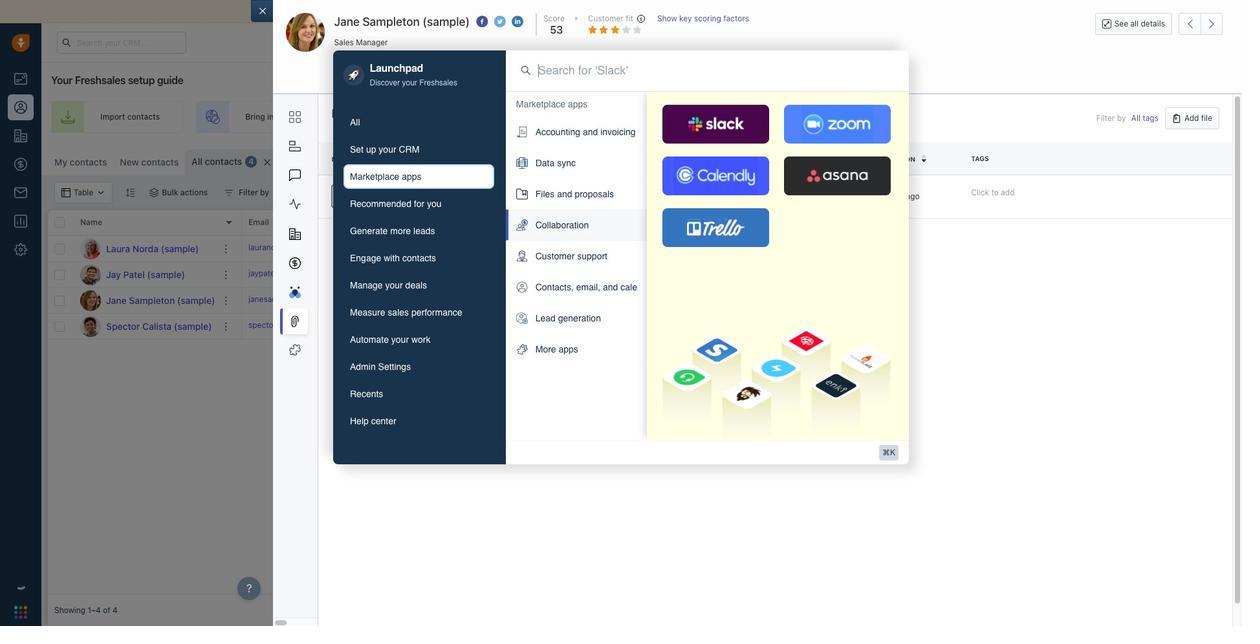 Task type: vqa. For each thing, say whether or not it's contained in the screenshot.
Spector
yes



Task type: describe. For each thing, give the bounding box(es) containing it.
container_wx8msf4aqz5i3rn1 image for "customize table" button
[[967, 156, 976, 165]]

jane inside press space to select this row. row
[[106, 295, 127, 306]]

0 vertical spatial sync
[[571, 6, 591, 17]]

sales for sales manager
[[334, 37, 354, 47]]

work
[[346, 218, 365, 227]]

deals
[[406, 281, 427, 291]]

jane sampleton (sample) inside press space to select this row. row
[[106, 295, 215, 306]]

54
[[540, 320, 553, 332]]

jane sampleton (sample) link
[[106, 294, 215, 307]]

call link
[[387, 65, 427, 87]]

pipeline
[[974, 112, 1004, 122]]

contacts, email, and calendar
[[536, 282, 656, 293]]

manage your deals
[[350, 281, 427, 291]]

type
[[713, 155, 731, 163]]

deliverability
[[435, 6, 490, 17]]

create sales sequence
[[737, 112, 822, 122]]

add for 50
[[674, 296, 688, 305]]

press space to select this row. row containing laura norda (sample)
[[48, 236, 242, 262]]

support
[[578, 251, 608, 262]]

owner
[[757, 218, 780, 227]]

sync inside list of options list box
[[557, 158, 576, 168]]

your left mailbox
[[331, 6, 350, 17]]

l image
[[80, 239, 101, 259]]

facebook circled image
[[477, 15, 488, 29]]

12 more... button
[[283, 153, 346, 172]]

add deal link
[[1040, 101, 1146, 133]]

press space to select this row. row containing spector calista (sample)
[[48, 314, 242, 340]]

launchpad
[[370, 63, 423, 75]]

twitter circled image
[[494, 15, 506, 29]]

laura
[[106, 243, 130, 254]]

spector calista (sample)
[[106, 321, 212, 332]]

work phone
[[346, 218, 391, 227]]

1 vertical spatial james peterson
[[750, 244, 808, 254]]

+ for 54
[[637, 322, 642, 331]]

measure sales performance button
[[344, 301, 494, 325]]

showing 1–4 of 4
[[54, 606, 118, 616]]

+ click to add for 54
[[637, 322, 688, 331]]

2 vertical spatial peterson
[[775, 322, 808, 331]]

j image
[[80, 264, 101, 285]]

cell for 18
[[1019, 262, 1236, 287]]

sales right create
[[764, 112, 784, 122]]

(sample) for laura norda (sample) link
[[161, 243, 199, 254]]

note
[[546, 71, 564, 80]]

sales left 'data'
[[759, 6, 781, 17]]

press space to select this row. row containing 18
[[242, 262, 1236, 288]]

and right the email, on the left top of the page
[[603, 282, 618, 293]]

and down 'route leads to your team'
[[583, 127, 598, 137]]

row group containing 37
[[242, 236, 1236, 340]]

filter for filter by
[[239, 188, 258, 197]]

1 vertical spatial import
[[100, 112, 125, 122]]

recommended for you button
[[344, 192, 494, 216]]

marketplace apps inside "button"
[[350, 172, 422, 182]]

lead generation
[[536, 313, 601, 324]]

4 inside all contacts 4
[[249, 157, 254, 167]]

laura norda (sample)
[[106, 243, 199, 254]]

0 vertical spatial tags
[[972, 155, 990, 163]]

1 vertical spatial james
[[750, 244, 773, 254]]

sampleton inside row group
[[129, 295, 175, 306]]

press space to select this row. row containing jay patel (sample)
[[48, 262, 242, 288]]

21
[[948, 38, 956, 46]]

manager
[[356, 37, 388, 47]]

marketplace inside "button"
[[350, 172, 400, 182]]

cell for 54
[[1019, 314, 1236, 339]]

close image
[[1223, 8, 1230, 15]]

⌘ for ⌘ o
[[352, 158, 359, 167]]

score 53
[[544, 14, 565, 36]]

set for set up your sales pipeline
[[908, 112, 920, 122]]

up for set up your crm
[[366, 145, 376, 155]]

calendar
[[621, 282, 656, 293]]

more apps
[[536, 344, 579, 355]]

0 vertical spatial in
[[940, 38, 946, 46]]

add for 37
[[674, 244, 688, 254]]

show
[[658, 14, 678, 23]]

1 vertical spatial peterson
[[775, 244, 808, 254]]

add inside row group
[[450, 321, 464, 331]]

measure sales performance
[[350, 308, 463, 318]]

showing
[[54, 606, 86, 616]]

0 vertical spatial sampleton
[[363, 15, 420, 28]]

container_wx8msf4aqz5i3rn1 image inside press space to select this row. row
[[737, 244, 746, 253]]

with
[[384, 253, 400, 264]]

how
[[361, 190, 378, 200]]

sales for sales owner
[[734, 218, 755, 227]]

row group containing laura norda (sample)
[[48, 236, 242, 340]]

sales owner
[[734, 218, 780, 227]]

press space to select this row. row containing 54
[[242, 314, 1236, 340]]

generate more leads button
[[344, 219, 494, 244]]

3
[[880, 192, 885, 201]]

1 vertical spatial in
[[267, 112, 274, 122]]

connect your mailbox to improve deliverability and enable 2-way sync of email conversations. import all your sales data
[[292, 6, 802, 17]]

task button
[[577, 65, 620, 87]]

0 vertical spatial all
[[725, 6, 735, 17]]

sales manager
[[334, 37, 388, 47]]

bring in website leads
[[245, 112, 327, 122]]

my contacts
[[54, 157, 107, 168]]

account
[[928, 218, 960, 227]]

new contacts
[[120, 157, 179, 168]]

0 vertical spatial of
[[593, 6, 602, 17]]

bulk actions button
[[141, 182, 216, 204]]

files for files
[[332, 107, 356, 120]]

laura norda (sample) link
[[106, 242, 199, 255]]

score for score 53
[[544, 14, 565, 23]]

lauranordasample@gmail.com
[[249, 243, 359, 252]]

dialog containing jane sampleton (sample)
[[251, 0, 1243, 627]]

actions
[[180, 188, 208, 197]]

contacts?
[[443, 190, 480, 200]]

show key scoring factors link
[[658, 13, 750, 37]]

help
[[350, 416, 369, 427]]

file for file type
[[697, 155, 712, 163]]

sales left pipeline at right top
[[953, 112, 972, 122]]

all inside dialog
[[1132, 114, 1141, 123]]

Search for 'Slack' field
[[538, 62, 894, 79]]

customer fit
[[588, 14, 634, 23]]

freshworks switcher image
[[14, 606, 27, 619]]

discover
[[370, 79, 400, 88]]

email,
[[577, 282, 601, 293]]

add for add file
[[1185, 113, 1200, 123]]

filter for filter by all tags
[[1097, 114, 1116, 123]]

phone
[[367, 218, 391, 227]]

18
[[540, 269, 551, 280]]

click for 18
[[644, 270, 662, 280]]

+ click to add for 50
[[637, 296, 688, 305]]

email inside grid
[[249, 218, 269, 227]]

1 vertical spatial 4
[[113, 606, 118, 616]]

2-
[[542, 6, 552, 17]]

factors
[[724, 14, 750, 23]]

your left the work
[[391, 335, 409, 345]]

apps inside "button"
[[402, 172, 422, 182]]

filter by all tags
[[1097, 114, 1159, 123]]

contacts for all
[[205, 156, 242, 167]]

0 vertical spatial james peterson
[[606, 192, 664, 201]]

2 horizontal spatial leads
[[583, 112, 603, 122]]

marketplace apps button
[[344, 165, 494, 189]]

file
[[1202, 113, 1213, 123]]

1–4
[[88, 606, 101, 616]]

⌘ o
[[352, 158, 367, 167]]

size
[[805, 155, 820, 163]]

by for filter by
[[260, 188, 269, 197]]

your up invoicing
[[614, 112, 631, 122]]

team
[[633, 112, 652, 122]]

call button
[[387, 65, 427, 87]]

name inside dialog
[[332, 155, 352, 163]]

import contacts
[[100, 112, 160, 122]]

show key scoring factors
[[658, 14, 750, 23]]

press space to select this row. row containing 37
[[242, 236, 1236, 262]]

way
[[551, 6, 568, 17]]

recommended for you
[[350, 199, 442, 209]]

2 - from the left
[[793, 192, 796, 201]]

container_wx8msf4aqz5i3rn1 image for bulk actions button
[[150, 188, 159, 197]]

add for add deal
[[1089, 112, 1104, 122]]

jane inside dialog
[[334, 15, 360, 28]]

all button
[[344, 110, 494, 135]]

marketplace apps inside list of options list box
[[516, 99, 588, 109]]

customize table
[[979, 155, 1040, 165]]

0 vertical spatial james
[[606, 192, 630, 201]]

file for file size
[[789, 155, 803, 163]]

on
[[906, 155, 916, 163]]

3684932360 link
[[346, 294, 395, 308]]

files
[[416, 190, 432, 200]]

added
[[880, 155, 904, 163]]

list of options list box
[[506, 91, 656, 365]]

o
[[361, 158, 367, 167]]

help center button
[[344, 409, 494, 434]]

work
[[412, 335, 431, 345]]

1 horizontal spatial days
[[958, 38, 974, 46]]



Task type: locate. For each thing, give the bounding box(es) containing it.
1 vertical spatial filter
[[239, 188, 258, 197]]

sampleton down 'jay patel (sample)' link at top
[[129, 295, 175, 306]]

set up your crm
[[350, 145, 420, 155]]

freshsales up import contacts link
[[75, 74, 126, 86]]

leads right website
[[307, 112, 327, 122]]

container_wx8msf4aqz5i3rn1 image down the sales owner
[[737, 244, 746, 253]]

1 vertical spatial sync
[[557, 158, 576, 168]]

2 horizontal spatial add
[[1185, 113, 1200, 123]]

+ for 50
[[637, 296, 642, 305]]

0 vertical spatial filter
[[1097, 114, 1116, 123]]

1 vertical spatial name
[[80, 218, 102, 227]]

mailbox
[[352, 6, 385, 17]]

jane right j icon
[[106, 295, 127, 306]]

contacts inside import contacts link
[[127, 112, 160, 122]]

by for filter by all tags
[[1118, 114, 1127, 123]]

route leads to your team
[[559, 112, 652, 122]]

0 horizontal spatial your
[[51, 74, 73, 86]]

add inside dialog
[[1001, 187, 1015, 197]]

add left deal
[[1089, 112, 1104, 122]]

s image
[[80, 316, 101, 337]]

1 horizontal spatial up
[[922, 112, 932, 122]]

37
[[540, 243, 552, 254]]

your right scoring
[[737, 6, 756, 17]]

in right bring
[[267, 112, 274, 122]]

all contacts 4
[[192, 156, 254, 167]]

table
[[1021, 155, 1040, 165]]

grid
[[48, 209, 1236, 596]]

add
[[1001, 187, 1015, 197], [674, 244, 688, 254], [382, 269, 396, 278], [674, 270, 688, 280], [674, 296, 688, 305], [674, 322, 688, 331]]

see all details
[[1115, 19, 1166, 28]]

days right 21
[[958, 38, 974, 46]]

jaypatelsample@gmail.com link
[[249, 268, 348, 282]]

to
[[388, 6, 396, 17], [605, 112, 612, 122], [992, 187, 999, 197], [380, 190, 388, 200], [434, 190, 441, 200], [664, 244, 672, 254], [373, 269, 380, 278], [664, 270, 672, 280], [664, 296, 672, 305], [664, 322, 672, 331]]

bring in website leads link
[[196, 101, 351, 133]]

contacts up manage your deals button
[[403, 253, 436, 264]]

contacts for my
[[70, 157, 107, 168]]

container_wx8msf4aqz5i3rn1 image left filter by
[[225, 188, 234, 197]]

add for 18
[[674, 270, 688, 280]]

file size
[[789, 155, 820, 163]]

and left proposals
[[557, 189, 573, 199]]

jane sampleton (sample) inside dialog
[[334, 15, 470, 28]]

1 row group from the left
[[48, 236, 242, 340]]

task
[[467, 321, 482, 331]]

0 horizontal spatial filter
[[239, 188, 258, 197]]

4 + click to add from the top
[[637, 322, 688, 331]]

all inside button
[[350, 117, 360, 128]]

contacts for new
[[141, 157, 179, 168]]

0 vertical spatial set
[[908, 112, 920, 122]]

row group
[[48, 236, 242, 340], [242, 236, 1236, 340]]

enable
[[511, 6, 540, 17]]

j image
[[80, 290, 101, 311]]

1 vertical spatial tags
[[637, 218, 655, 227]]

bulk
[[162, 188, 178, 197]]

customer up 18
[[536, 251, 575, 262]]

website
[[276, 112, 305, 122]]

your
[[889, 38, 904, 46], [51, 74, 73, 86]]

customer left fit at the top right of the page
[[588, 14, 624, 23]]

0 horizontal spatial sampleton
[[129, 295, 175, 306]]

3 days ago
[[880, 192, 920, 201]]

container_wx8msf4aqz5i3rn1 image inside bulk actions button
[[150, 188, 159, 197]]

your inside launchpad discover your freshsales
[[402, 79, 417, 88]]

press space to select this row. row containing jane sampleton (sample)
[[48, 288, 242, 314]]

import contacts link
[[51, 101, 183, 133]]

53
[[550, 24, 563, 36]]

0 horizontal spatial freshsales
[[75, 74, 126, 86]]

0 vertical spatial ⌘
[[352, 158, 359, 167]]

filter inside button
[[239, 188, 258, 197]]

filter down all contacts 4
[[239, 188, 258, 197]]

files inside list of options list box
[[536, 189, 555, 199]]

sales left manager
[[334, 37, 354, 47]]

container_wx8msf4aqz5i3rn1 image
[[967, 156, 976, 165], [150, 188, 159, 197], [225, 188, 234, 197], [737, 244, 746, 253]]

generate more leads
[[350, 226, 435, 237]]

files for files and proposals
[[536, 189, 555, 199]]

0 vertical spatial peterson
[[632, 192, 664, 201]]

0 vertical spatial name
[[332, 155, 352, 163]]

add left task in the bottom left of the page
[[450, 321, 464, 331]]

0 horizontal spatial set
[[350, 145, 364, 155]]

sync
[[571, 6, 591, 17], [557, 158, 576, 168]]

press-command-k-to-open-and-close element
[[880, 445, 899, 461]]

email down the sales manager
[[354, 71, 374, 80]]

contacts up filter by button
[[205, 156, 242, 167]]

+ for 18
[[637, 270, 642, 280]]

0 horizontal spatial jane
[[106, 295, 127, 306]]

marketplace inside list of options list box
[[516, 99, 566, 109]]

customer for customer fit
[[588, 14, 624, 23]]

1 horizontal spatial 4
[[249, 157, 254, 167]]

score up 37
[[540, 218, 562, 227]]

+ click to add for 18
[[637, 270, 688, 280]]

1 horizontal spatial all
[[350, 117, 360, 128]]

up for set up your sales pipeline
[[922, 112, 932, 122]]

spectorcalista@gmail.com 3684945781
[[249, 320, 393, 330]]

1 vertical spatial customer
[[536, 251, 575, 262]]

engage with contacts button
[[344, 246, 494, 271]]

0 horizontal spatial up
[[366, 145, 376, 155]]

Search your CRM... text field
[[57, 32, 186, 54]]

1 vertical spatial jane sampleton (sample)
[[106, 295, 215, 306]]

1 horizontal spatial jane
[[334, 15, 360, 28]]

⌘ k
[[883, 448, 896, 457]]

cell for 50
[[1019, 288, 1236, 313]]

0 vertical spatial score
[[544, 14, 565, 23]]

janesampleton@gmail.com 3684932360
[[249, 294, 395, 304]]

0 horizontal spatial of
[[103, 606, 110, 616]]

0 horizontal spatial tags
[[637, 218, 655, 227]]

in left 21
[[940, 38, 946, 46]]

0 horizontal spatial 4
[[113, 606, 118, 616]]

import down your freshsales setup guide
[[100, 112, 125, 122]]

set up on
[[908, 112, 920, 122]]

days inside dialog
[[887, 192, 904, 201]]

your for your trial ends in 21 days
[[889, 38, 904, 46]]

press space to select this row. row
[[48, 236, 242, 262], [242, 236, 1236, 262], [48, 262, 242, 288], [242, 262, 1236, 288], [48, 288, 242, 314], [242, 288, 1236, 314], [48, 314, 242, 340], [242, 314, 1236, 340]]

linkedin circled image
[[512, 15, 524, 29]]

freshsales inside launchpad discover your freshsales
[[420, 79, 458, 88]]

guide
[[157, 74, 184, 86]]

dialog
[[251, 0, 1243, 627]]

container_wx8msf4aqz5i3rn1 image left the customize
[[967, 156, 976, 165]]

engage
[[350, 253, 381, 264]]

name left ⌘ o
[[332, 155, 352, 163]]

+ add task
[[443, 321, 482, 331]]

your left "crm"
[[379, 145, 397, 155]]

files and proposals
[[536, 189, 614, 199]]

name inside "row"
[[80, 218, 102, 227]]

all for all contacts 4
[[192, 156, 203, 167]]

(sample) for jane sampleton (sample) link
[[177, 295, 215, 306]]

filter by
[[239, 188, 269, 197]]

by inside filter by button
[[260, 188, 269, 197]]

days right 3
[[887, 192, 904, 201]]

1 vertical spatial of
[[103, 606, 110, 616]]

1 + click to add from the top
[[637, 244, 688, 254]]

email down filter by
[[249, 218, 269, 227]]

(sample) right norda
[[161, 243, 199, 254]]

0 vertical spatial up
[[922, 112, 932, 122]]

manage
[[350, 281, 383, 291]]

spectorcalista@gmail.com
[[249, 320, 345, 330]]

file left size
[[789, 155, 803, 163]]

0 vertical spatial your
[[889, 38, 904, 46]]

(sample) up spector calista (sample)
[[177, 295, 215, 306]]

1 vertical spatial days
[[887, 192, 904, 201]]

of right 1–4
[[103, 606, 110, 616]]

your for your freshsales setup guide
[[51, 74, 73, 86]]

0 horizontal spatial leads
[[307, 112, 327, 122]]

see all details button
[[1096, 13, 1173, 35]]

setup
[[128, 74, 155, 86]]

automate
[[350, 335, 389, 345]]

added on
[[880, 155, 916, 163]]

set up your sales pipeline link
[[859, 101, 1027, 133]]

container_wx8msf4aqz5i3rn1 image left bulk
[[150, 188, 159, 197]]

1 vertical spatial your
[[51, 74, 73, 86]]

all
[[1132, 114, 1141, 123], [350, 117, 360, 128], [192, 156, 203, 167]]

automate your work button
[[344, 328, 494, 352]]

tab list containing all
[[344, 110, 494, 434]]

(sample) up jane sampleton (sample) link
[[147, 269, 185, 280]]

all up actions
[[192, 156, 203, 167]]

1 vertical spatial sampleton
[[129, 295, 175, 306]]

trial
[[906, 38, 919, 46]]

1 vertical spatial by
[[260, 188, 269, 197]]

0 vertical spatial jane
[[334, 15, 360, 28]]

container_wx8msf4aqz5i3rn1 image inside filter by button
[[225, 188, 234, 197]]

how to attach files to contacts? link
[[361, 190, 480, 203]]

accounting and invoicing
[[536, 127, 636, 137]]

click for 50
[[644, 296, 662, 305]]

0 horizontal spatial by
[[260, 188, 269, 197]]

settings
[[378, 362, 411, 372]]

1 horizontal spatial by
[[1118, 114, 1127, 123]]

sampleton up manager
[[363, 15, 420, 28]]

(sample) right the calista
[[174, 321, 212, 332]]

contacts right "new"
[[141, 157, 179, 168]]

1 vertical spatial sales
[[734, 218, 755, 227]]

jay
[[106, 269, 121, 280]]

norda
[[133, 243, 159, 254]]

connect your mailbox link
[[292, 6, 388, 17]]

import right key
[[694, 6, 723, 17]]

leads up "accounting and invoicing"
[[583, 112, 603, 122]]

spector calista (sample) link
[[106, 320, 212, 333]]

generate
[[350, 226, 388, 237]]

spector
[[106, 321, 140, 332]]

all inside button
[[1131, 19, 1139, 28]]

leads right more
[[414, 226, 435, 237]]

0 vertical spatial 4
[[249, 157, 254, 167]]

add inside button
[[1185, 113, 1200, 123]]

1 horizontal spatial your
[[889, 38, 904, 46]]

set up your crm button
[[344, 137, 494, 162]]

customer inside list of options list box
[[536, 251, 575, 262]]

(sample) inside "link"
[[174, 321, 212, 332]]

+ click to add for 37
[[637, 244, 688, 254]]

all
[[725, 6, 735, 17], [1131, 19, 1139, 28]]

set up your sales pipeline
[[908, 112, 1004, 122]]

+ for 37
[[637, 244, 642, 254]]

0 vertical spatial days
[[958, 38, 974, 46]]

spectorcalista@gmail.com link
[[249, 320, 345, 333]]

0 horizontal spatial all
[[192, 156, 203, 167]]

2 vertical spatial james
[[750, 322, 773, 331]]

1 horizontal spatial ⌘
[[883, 448, 891, 457]]

freshsales up all button
[[420, 79, 458, 88]]

1 vertical spatial score
[[540, 218, 562, 227]]

1 horizontal spatial jane sampleton (sample)
[[334, 15, 470, 28]]

1 vertical spatial all
[[1131, 19, 1139, 28]]

measure
[[350, 308, 385, 318]]

cell
[[1019, 236, 1236, 262], [728, 262, 825, 287], [1019, 262, 1236, 287], [728, 288, 825, 313], [1019, 288, 1236, 313], [1019, 314, 1236, 339]]

sync right data
[[557, 158, 576, 168]]

and left linkedin circled image on the top of the page
[[493, 6, 508, 17]]

1 horizontal spatial in
[[940, 38, 946, 46]]

click for 54
[[644, 322, 662, 331]]

(sample) for spector calista (sample) "link"
[[174, 321, 212, 332]]

up
[[922, 112, 932, 122], [366, 145, 376, 155]]

click to add
[[972, 187, 1015, 197]]

0 horizontal spatial in
[[267, 112, 274, 122]]

2 vertical spatial james peterson
[[750, 322, 808, 331]]

1 horizontal spatial file
[[789, 155, 803, 163]]

your left pipeline at right top
[[934, 112, 951, 122]]

container_wx8msf4aqz5i3rn1 image inside "customize table" button
[[967, 156, 976, 165]]

files down data
[[536, 189, 555, 199]]

1 horizontal spatial files
[[536, 189, 555, 199]]

contacts right my
[[70, 157, 107, 168]]

all up ⌘ o
[[350, 117, 360, 128]]

cell for 37
[[1019, 236, 1236, 262]]

filter by button
[[216, 182, 278, 204]]

-
[[789, 192, 793, 201], [793, 192, 796, 201]]

files inside dialog
[[332, 107, 356, 120]]

filter left all tags link
[[1097, 114, 1116, 123]]

file type
[[697, 155, 731, 163]]

1 vertical spatial email
[[249, 218, 269, 227]]

0 horizontal spatial name
[[80, 218, 102, 227]]

bring
[[245, 112, 265, 122]]

sales up automate your work
[[388, 308, 409, 318]]

all left tags
[[1132, 114, 1141, 123]]

0 horizontal spatial email
[[249, 218, 269, 227]]

0 horizontal spatial sales
[[334, 37, 354, 47]]

ago
[[907, 192, 920, 201]]

by
[[1118, 114, 1127, 123], [260, 188, 269, 197]]

1 horizontal spatial sampleton
[[363, 15, 420, 28]]

manage your deals button
[[344, 273, 494, 298]]

patel
[[123, 269, 145, 280]]

0 horizontal spatial file
[[697, 155, 712, 163]]

2 row group from the left
[[242, 236, 1236, 340]]

route leads to your team link
[[509, 101, 675, 133]]

email inside email button
[[354, 71, 374, 80]]

tab list
[[344, 110, 494, 434]]

sales inside button
[[388, 308, 409, 318]]

all for all
[[350, 117, 360, 128]]

email button
[[335, 65, 381, 87]]

1 horizontal spatial sales
[[734, 218, 755, 227]]

grid containing 37
[[48, 209, 1236, 596]]

contacts inside engage with contacts button
[[403, 253, 436, 264]]

files down email button
[[332, 107, 356, 120]]

name up "l" image
[[80, 218, 102, 227]]

container_wx8msf4aqz5i3rn1 image for filter by button
[[225, 188, 234, 197]]

jane up the sales manager
[[334, 15, 360, 28]]

1 horizontal spatial leads
[[414, 226, 435, 237]]

file left type
[[697, 155, 712, 163]]

name row
[[48, 210, 242, 236]]

1 horizontal spatial filter
[[1097, 114, 1116, 123]]

0 horizontal spatial add
[[450, 321, 464, 331]]

⌘ inside press-command-k-to-open-and-close element
[[883, 448, 891, 457]]

1 vertical spatial files
[[536, 189, 555, 199]]

your left deals
[[385, 281, 403, 291]]

my contacts button
[[48, 150, 114, 175], [54, 157, 107, 168]]

1 vertical spatial ⌘
[[883, 448, 891, 457]]

customer for customer support
[[536, 251, 575, 262]]

4 right 1–4
[[113, 606, 118, 616]]

2 horizontal spatial all
[[1132, 114, 1141, 123]]

conversations.
[[629, 6, 692, 17]]

for
[[414, 199, 425, 209]]

contacts for import
[[127, 112, 160, 122]]

0 horizontal spatial jane sampleton (sample)
[[106, 295, 215, 306]]

filter inside dialog
[[1097, 114, 1116, 123]]

(sample) left the "facebook circled" icon
[[423, 15, 470, 28]]

53 button
[[547, 24, 563, 36]]

jane sampleton (sample) up spector calista (sample)
[[106, 295, 215, 306]]

connect
[[292, 6, 328, 17]]

set inside button
[[350, 145, 364, 155]]

set up ⌘ o
[[350, 145, 364, 155]]

1 horizontal spatial name
[[332, 155, 352, 163]]

4 up filter by
[[249, 157, 254, 167]]

⌘ for ⌘ k
[[883, 448, 891, 457]]

1 horizontal spatial all
[[1131, 19, 1139, 28]]

0 vertical spatial sales
[[334, 37, 354, 47]]

marketplace apps heading inside list of options list box
[[516, 98, 588, 111]]

0 vertical spatial files
[[332, 107, 356, 120]]

click for 37
[[644, 244, 662, 254]]

calista
[[142, 321, 172, 332]]

1 horizontal spatial set
[[908, 112, 920, 122]]

sampleton
[[363, 15, 420, 28], [129, 295, 175, 306]]

menu
[[647, 92, 909, 441]]

of left the email
[[593, 6, 602, 17]]

customer inside dialog
[[588, 14, 624, 23]]

1 horizontal spatial import
[[694, 6, 723, 17]]

marketplace apps
[[516, 99, 588, 109], [516, 99, 588, 109], [350, 172, 422, 182]]

0 vertical spatial jane sampleton (sample)
[[334, 15, 470, 28]]

1 vertical spatial set
[[350, 145, 364, 155]]

marketplace apps heading
[[516, 98, 588, 111], [516, 98, 588, 111]]

recents
[[350, 389, 383, 400]]

jane sampleton (sample) up manager
[[334, 15, 470, 28]]

add left file
[[1185, 113, 1200, 123]]

customize table button
[[958, 150, 1048, 172]]

1 file from the left
[[789, 155, 803, 163]]

1 horizontal spatial add
[[1089, 112, 1104, 122]]

1 horizontal spatial freshsales
[[420, 79, 458, 88]]

1 - from the left
[[789, 192, 793, 201]]

contacts down setup
[[127, 112, 160, 122]]

0 horizontal spatial import
[[100, 112, 125, 122]]

2 file from the left
[[697, 155, 712, 163]]

add for 54
[[674, 322, 688, 331]]

0 vertical spatial import
[[694, 6, 723, 17]]

score up 53 button on the top of the page
[[544, 14, 565, 23]]

link
[[697, 192, 713, 201]]

0 horizontal spatial all
[[725, 6, 735, 17]]

0 vertical spatial customer
[[588, 14, 624, 23]]

1 horizontal spatial tags
[[972, 155, 990, 163]]

(sample) for 'jay patel (sample)' link at top
[[147, 269, 185, 280]]

score for score
[[540, 218, 562, 227]]

sales left 'owner'
[[734, 218, 755, 227]]

2 + click to add from the top
[[637, 270, 688, 280]]

all right see
[[1131, 19, 1139, 28]]

route
[[559, 112, 580, 122]]

0 vertical spatial by
[[1118, 114, 1127, 123]]

set for set up your crm
[[350, 145, 364, 155]]

up inside button
[[366, 145, 376, 155]]

1 vertical spatial up
[[366, 145, 376, 155]]

sync right way
[[571, 6, 591, 17]]

0 horizontal spatial ⌘
[[352, 158, 359, 167]]

new contacts button
[[114, 150, 185, 175], [120, 157, 179, 168]]

key
[[680, 14, 692, 23]]

admin
[[350, 362, 376, 372]]

3 + click to add from the top
[[637, 296, 688, 305]]

all right scoring
[[725, 6, 735, 17]]

data sync
[[536, 158, 576, 168]]

1 vertical spatial jane
[[106, 295, 127, 306]]

help center
[[350, 416, 397, 427]]

add deal
[[1089, 112, 1122, 122]]

press space to select this row. row containing 50
[[242, 288, 1236, 314]]

0 horizontal spatial customer
[[536, 251, 575, 262]]

leads inside button
[[414, 226, 435, 237]]

your down launchpad
[[402, 79, 417, 88]]

1 horizontal spatial customer
[[588, 14, 624, 23]]



